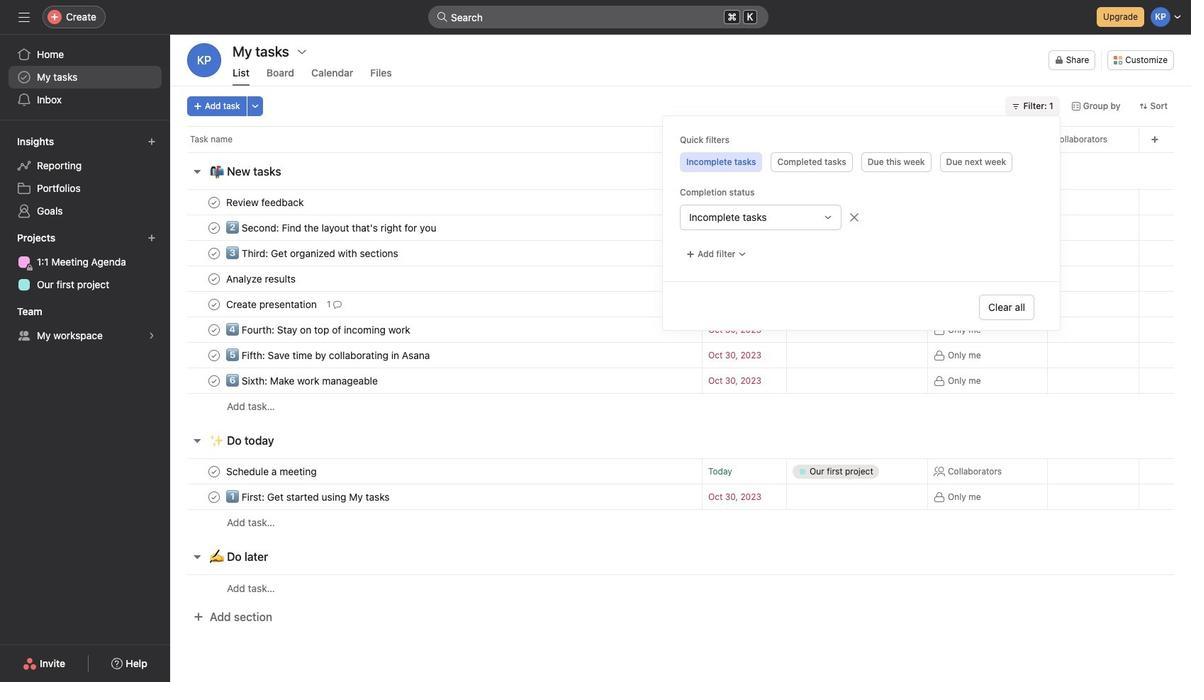Task type: vqa. For each thing, say whether or not it's contained in the screenshot.
the 23
no



Task type: locate. For each thing, give the bounding box(es) containing it.
move tasks between sections image inside 3️⃣ third: get organized with sections cell
[[659, 249, 668, 258]]

None field
[[428, 6, 769, 28]]

4 mark complete checkbox from the top
[[206, 322, 223, 339]]

4 mark complete checkbox from the top
[[206, 489, 223, 506]]

mark complete checkbox inside schedule a meeting cell
[[206, 463, 223, 480]]

cell
[[927, 189, 1048, 216], [927, 215, 1048, 241], [927, 240, 1048, 267], [702, 291, 787, 318]]

1 mark complete checkbox from the top
[[206, 270, 223, 287]]

move tasks between sections image for 'review feedback' cell
[[659, 198, 668, 207]]

2 move tasks between sections image from the top
[[659, 249, 668, 258]]

mark complete checkbox inside the analyze results cell
[[206, 270, 223, 287]]

3 mark complete checkbox from the top
[[206, 463, 223, 480]]

move tasks between sections image inside the '2️⃣ second: find the layout that's right for you' cell
[[659, 224, 668, 232]]

6 task name text field from the top
[[223, 348, 434, 363]]

new project or portfolio image
[[147, 234, 156, 242]]

mark complete image for task name text field inside the 6️⃣ sixth: make work manageable 'cell'
[[206, 373, 223, 390]]

mark complete checkbox inside 1️⃣ first: get started using my tasks 'cell'
[[206, 489, 223, 506]]

1 vertical spatial collapse task list for this group image
[[191, 435, 203, 447]]

task name text field inside the '2️⃣ second: find the layout that's right for you' cell
[[223, 221, 441, 235]]

linked projects for 6️⃣ sixth: make work manageable cell
[[786, 368, 928, 394]]

task name text field inside 4️⃣ fourth: stay on top of incoming work cell
[[223, 323, 415, 337]]

move tasks between sections image inside 4️⃣ fourth: stay on top of incoming work cell
[[659, 326, 668, 334]]

linked projects for 1️⃣ first: get started using my tasks cell
[[786, 484, 928, 510]]

5 mark complete checkbox from the top
[[206, 347, 223, 364]]

9 task name text field from the top
[[223, 490, 394, 504]]

task name text field inside 6️⃣ sixth: make work manageable 'cell'
[[223, 374, 382, 388]]

move tasks between sections image for the '2️⃣ second: find the layout that's right for you' cell
[[659, 224, 668, 232]]

3 mark complete image from the top
[[206, 270, 223, 287]]

analyze results cell
[[170, 266, 702, 292]]

3 mark complete checkbox from the top
[[206, 245, 223, 262]]

task name text field for 1️⃣ first: get started using my tasks 'cell' at the bottom of the page
[[223, 490, 394, 504]]

move tasks between sections image inside 'review feedback' cell
[[659, 198, 668, 207]]

8 task name text field from the top
[[223, 465, 321, 479]]

mark complete image inside 5️⃣ fifth: save time by collaborating in asana cell
[[206, 347, 223, 364]]

task name text field inside 1️⃣ first: get started using my tasks 'cell'
[[223, 490, 394, 504]]

collapse task list for this group image for 'review feedback' cell
[[191, 166, 203, 177]]

2 move tasks between sections image from the top
[[659, 275, 668, 283]]

2 vertical spatial move tasks between sections image
[[659, 326, 668, 334]]

mark complete checkbox inside 6️⃣ sixth: make work manageable 'cell'
[[206, 373, 223, 390]]

mark complete checkbox inside 3️⃣ third: get organized with sections cell
[[206, 245, 223, 262]]

mark complete checkbox for task name text field inside the 6️⃣ sixth: make work manageable 'cell'
[[206, 373, 223, 390]]

2 vertical spatial move tasks between sections image
[[659, 300, 668, 309]]

6 mark complete image from the top
[[206, 463, 223, 480]]

create presentation cell
[[170, 291, 702, 318]]

5️⃣ fifth: save time by collaborating in asana cell
[[170, 342, 702, 369]]

task name text field for schedule a meeting cell
[[223, 465, 321, 479]]

mark complete checkbox inside 4️⃣ fourth: stay on top of incoming work cell
[[206, 322, 223, 339]]

2 mark complete checkbox from the top
[[206, 219, 223, 236]]

move tasks between sections image
[[659, 224, 668, 232], [659, 275, 668, 283], [659, 300, 668, 309]]

1 mark complete image from the top
[[206, 219, 223, 236]]

1 mark complete image from the top
[[206, 194, 223, 211]]

mark complete image for task name text field in 'create presentation' cell
[[206, 296, 223, 313]]

3 move tasks between sections image from the top
[[659, 326, 668, 334]]

2 collapse task list for this group image from the top
[[191, 435, 203, 447]]

mark complete image for task name text field in the 1️⃣ first: get started using my tasks 'cell'
[[206, 489, 223, 506]]

5 mark complete image from the top
[[206, 373, 223, 390]]

4 task name text field from the top
[[223, 297, 321, 312]]

move tasks between sections image
[[659, 198, 668, 207], [659, 249, 668, 258], [659, 326, 668, 334]]

2️⃣ second: find the layout that's right for you cell
[[170, 215, 702, 241]]

0 vertical spatial collapse task list for this group image
[[191, 166, 203, 177]]

task name text field inside schedule a meeting cell
[[223, 465, 321, 479]]

mark complete image inside 'create presentation' cell
[[206, 296, 223, 313]]

cell for 'review feedback' cell
[[927, 189, 1048, 216]]

Task name text field
[[223, 195, 308, 210], [223, 221, 441, 235], [223, 272, 300, 286], [223, 297, 321, 312], [223, 323, 415, 337], [223, 348, 434, 363], [223, 374, 382, 388], [223, 465, 321, 479], [223, 490, 394, 504]]

mark complete checkbox inside the '2️⃣ second: find the layout that's right for you' cell
[[206, 219, 223, 236]]

task name text field for the '2️⃣ second: find the layout that's right for you' cell
[[223, 221, 441, 235]]

mark complete checkbox inside 'create presentation' cell
[[206, 296, 223, 313]]

3 mark complete image from the top
[[206, 347, 223, 364]]

mark complete image inside the '2️⃣ second: find the layout that's right for you' cell
[[206, 219, 223, 236]]

mark complete image inside 'review feedback' cell
[[206, 194, 223, 211]]

mark complete checkbox inside 'review feedback' cell
[[206, 194, 223, 211]]

Mark complete checkbox
[[206, 194, 223, 211], [206, 219, 223, 236], [206, 245, 223, 262], [206, 322, 223, 339], [206, 347, 223, 364], [206, 373, 223, 390]]

7 task name text field from the top
[[223, 374, 382, 388]]

global element
[[0, 35, 170, 120]]

row
[[170, 126, 1191, 152], [187, 152, 1174, 153], [170, 189, 1191, 216], [170, 215, 1191, 241], [170, 240, 1191, 267], [170, 266, 1191, 292], [170, 291, 1191, 318], [170, 317, 1191, 343], [170, 342, 1191, 369], [170, 368, 1191, 394], [170, 393, 1191, 420], [170, 459, 1191, 485], [170, 484, 1191, 510], [170, 510, 1191, 536], [170, 575, 1191, 602]]

task name text field inside the analyze results cell
[[223, 272, 300, 286]]

1 vertical spatial move tasks between sections image
[[659, 249, 668, 258]]

mark complete image inside 1️⃣ first: get started using my tasks 'cell'
[[206, 489, 223, 506]]

0 vertical spatial move tasks between sections image
[[659, 198, 668, 207]]

2 task name text field from the top
[[223, 221, 441, 235]]

linked projects for 3️⃣ third: get organized with sections cell
[[786, 240, 928, 267]]

Mark complete checkbox
[[206, 270, 223, 287], [206, 296, 223, 313], [206, 463, 223, 480], [206, 489, 223, 506]]

4 mark complete image from the top
[[206, 322, 223, 339]]

task name text field inside 'create presentation' cell
[[223, 297, 321, 312]]

1 collapse task list for this group image from the top
[[191, 166, 203, 177]]

mark complete image inside the analyze results cell
[[206, 270, 223, 287]]

remove image
[[849, 212, 860, 223]]

mark complete checkbox inside 5️⃣ fifth: save time by collaborating in asana cell
[[206, 347, 223, 364]]

1️⃣ first: get started using my tasks cell
[[170, 484, 702, 510]]

task name text field inside 5️⃣ fifth: save time by collaborating in asana cell
[[223, 348, 434, 363]]

details image
[[685, 326, 693, 334]]

mark complete checkbox for task name text field in the 4️⃣ fourth: stay on top of incoming work cell
[[206, 322, 223, 339]]

group
[[680, 205, 1043, 230]]

mark complete checkbox for task name text field in the 5️⃣ fifth: save time by collaborating in asana cell
[[206, 347, 223, 364]]

task name text field for 4️⃣ fourth: stay on top of incoming work cell
[[223, 323, 415, 337]]

1 vertical spatial move tasks between sections image
[[659, 275, 668, 283]]

1 move tasks between sections image from the top
[[659, 224, 668, 232]]

2 mark complete checkbox from the top
[[206, 296, 223, 313]]

mark complete image inside schedule a meeting cell
[[206, 463, 223, 480]]

move tasks between sections image inside the analyze results cell
[[659, 275, 668, 283]]

mark complete image
[[206, 219, 223, 236], [206, 245, 223, 262], [206, 270, 223, 287], [206, 322, 223, 339], [206, 373, 223, 390], [206, 463, 223, 480]]

1 move tasks between sections image from the top
[[659, 198, 668, 207]]

collapse task list for this group image
[[191, 166, 203, 177], [191, 435, 203, 447]]

mark complete image
[[206, 194, 223, 211], [206, 296, 223, 313], [206, 347, 223, 364], [206, 489, 223, 506]]

task name text field inside 'review feedback' cell
[[223, 195, 308, 210]]

2 mark complete image from the top
[[206, 245, 223, 262]]

cell for the '2️⃣ second: find the layout that's right for you' cell
[[927, 215, 1048, 241]]

5 task name text field from the top
[[223, 323, 415, 337]]

2 mark complete image from the top
[[206, 296, 223, 313]]

linked projects for 5️⃣ fifth: save time by collaborating in asana cell
[[786, 342, 928, 369]]

mark complete image for task name text field in the 4️⃣ fourth: stay on top of incoming work cell
[[206, 322, 223, 339]]

4 mark complete image from the top
[[206, 489, 223, 506]]

3 task name text field from the top
[[223, 272, 300, 286]]

review feedback cell
[[170, 189, 702, 216]]

6 mark complete checkbox from the top
[[206, 373, 223, 390]]

mark complete image inside 6️⃣ sixth: make work manageable 'cell'
[[206, 373, 223, 390]]

3️⃣ third: get organized with sections cell
[[170, 240, 702, 267]]

1 task name text field from the top
[[223, 195, 308, 210]]

1 mark complete checkbox from the top
[[206, 194, 223, 211]]

0 vertical spatial move tasks between sections image
[[659, 224, 668, 232]]



Task type: describe. For each thing, give the bounding box(es) containing it.
cell for 3️⃣ third: get organized with sections cell
[[927, 240, 1048, 267]]

more actions image
[[251, 102, 259, 111]]

mark complete image for task name text field in 'review feedback' cell
[[206, 194, 223, 211]]

Search tasks, projects, and more text field
[[428, 6, 769, 28]]

task name text field for the analyze results cell
[[223, 272, 300, 286]]

mark complete checkbox for task name text box
[[206, 245, 223, 262]]

teams element
[[0, 299, 170, 350]]

4️⃣ fourth: stay on top of incoming work cell
[[170, 317, 702, 343]]

task name text field for 'review feedback' cell
[[223, 195, 308, 210]]

mark complete checkbox for task name text field in 'review feedback' cell
[[206, 194, 223, 211]]

view profile settings image
[[187, 43, 221, 77]]

6️⃣ sixth: make work manageable cell
[[170, 368, 702, 394]]

linked projects for create presentation cell
[[786, 291, 928, 318]]

insights element
[[0, 129, 170, 225]]

new insights image
[[147, 138, 156, 146]]

mark complete image for task name text field in the analyze results cell
[[206, 270, 223, 287]]

3 move tasks between sections image from the top
[[659, 300, 668, 309]]

collapse task list for this group image for schedule a meeting cell
[[191, 435, 203, 447]]

prominent image
[[437, 11, 448, 23]]

projects element
[[0, 225, 170, 299]]

1 comment image
[[334, 300, 342, 309]]

hide sidebar image
[[18, 11, 30, 23]]

mark complete image for task name text field inside the the '2️⃣ second: find the layout that's right for you' cell
[[206, 219, 223, 236]]

header ✨ do today tree grid
[[170, 459, 1191, 536]]

schedule a meeting cell
[[170, 459, 702, 485]]

move tasks between sections image for 3️⃣ third: get organized with sections cell
[[659, 249, 668, 258]]

mark complete checkbox for 'create presentation' cell
[[206, 296, 223, 313]]

see details, my workspace image
[[147, 332, 156, 340]]

add field image
[[1151, 135, 1159, 144]]

show options image
[[296, 46, 308, 57]]

collapse task list for this group image
[[191, 552, 203, 563]]

mark complete image for task name text box
[[206, 245, 223, 262]]

mark complete image for task name text field in the 5️⃣ fifth: save time by collaborating in asana cell
[[206, 347, 223, 364]]

mark complete checkbox for the analyze results cell
[[206, 270, 223, 287]]

move tasks between sections image for the analyze results cell
[[659, 275, 668, 283]]

header 📬 new tasks tree grid
[[170, 189, 1191, 420]]

mark complete image for task name text field within the schedule a meeting cell
[[206, 463, 223, 480]]

task name text field for 6️⃣ sixth: make work manageable 'cell'
[[223, 374, 382, 388]]

mark complete checkbox for 1️⃣ first: get started using my tasks 'cell' at the bottom of the page
[[206, 489, 223, 506]]

Task name text field
[[223, 246, 403, 261]]

task name text field for 'create presentation' cell
[[223, 297, 321, 312]]

task name text field for 5️⃣ fifth: save time by collaborating in asana cell
[[223, 348, 434, 363]]

mark complete checkbox for schedule a meeting cell
[[206, 463, 223, 480]]

mark complete checkbox for task name text field inside the the '2️⃣ second: find the layout that's right for you' cell
[[206, 219, 223, 236]]



